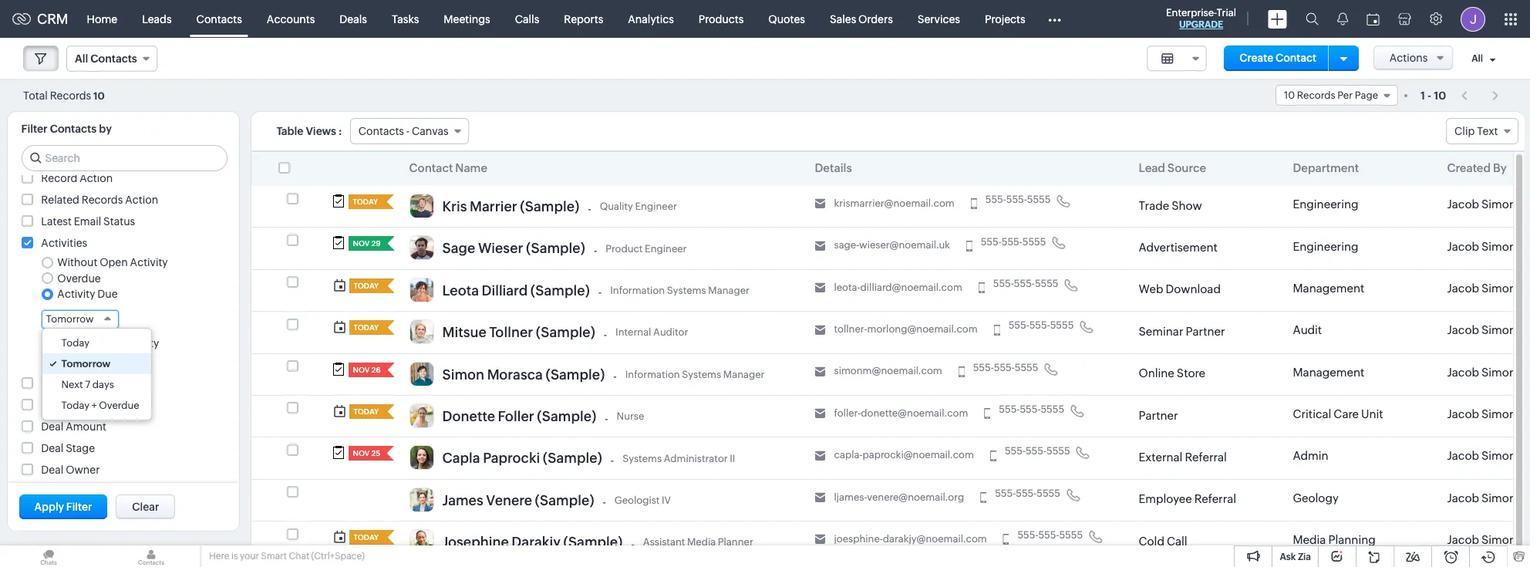 Task type: describe. For each thing, give the bounding box(es) containing it.
projects
[[985, 13, 1026, 25]]

actions
[[1390, 52, 1428, 64]]

ljames-venere@noemail.org link
[[834, 491, 965, 503]]

email
[[74, 215, 101, 228]]

tasks
[[392, 13, 419, 25]]

venere@noemail.org
[[867, 491, 965, 503]]

nov 26 link
[[348, 362, 381, 377]]

assistant media planner
[[643, 536, 754, 548]]

planning
[[1329, 533, 1376, 546]]

upgrade
[[1180, 19, 1224, 30]]

0 horizontal spatial filter
[[21, 123, 48, 135]]

apply filter
[[34, 501, 92, 513]]

trade show
[[1139, 199, 1203, 212]]

today for donette foller (sample)
[[354, 407, 379, 416]]

days
[[92, 379, 114, 390]]

sage
[[442, 240, 476, 256]]

next 7 days option
[[42, 374, 151, 395]]

search element
[[1297, 0, 1328, 38]]

activity up tomorrow field
[[57, 288, 95, 300]]

jacob simon for mitsue tollner (sample)
[[1448, 324, 1517, 337]]

+
[[92, 400, 97, 411]]

assistant
[[643, 536, 685, 548]]

projects link
[[973, 0, 1038, 37]]

home
[[87, 13, 117, 25]]

geologist
[[615, 494, 660, 506]]

nov 26
[[353, 365, 381, 374]]

1 vertical spatial contact
[[409, 161, 453, 174]]

systems for simon morasca (sample)
[[682, 369, 721, 380]]

ljames-venere@noemail.org
[[834, 491, 965, 503]]

created by
[[1448, 161, 1507, 174]]

- for capla paprocki (sample)
[[611, 454, 614, 467]]

referral for capla paprocki (sample)
[[1185, 450, 1227, 464]]

stage
[[66, 442, 95, 454]]

Tomorrow field
[[41, 310, 118, 329]]

canvas profile image image for capla paprocki (sample)
[[409, 445, 434, 470]]

activity right 'open'
[[130, 256, 168, 269]]

advertisement
[[1139, 241, 1218, 254]]

0 horizontal spatial action
[[80, 172, 113, 184]]

simon morasca (sample)
[[442, 366, 605, 382]]

icon_mail image for capla paprocki (sample)
[[815, 450, 826, 461]]

jacob for kris marrier (sample)
[[1448, 198, 1480, 211]]

jacob for simon morasca (sample)
[[1448, 365, 1480, 379]]

meetings link
[[431, 0, 503, 37]]

donette
[[442, 408, 495, 424]]

engineer for kris marrier (sample)
[[635, 201, 677, 212]]

foller-
[[834, 407, 861, 419]]

orders
[[859, 13, 893, 25]]

name
[[455, 161, 488, 174]]

create
[[1240, 52, 1274, 64]]

total
[[23, 89, 48, 101]]

simon for sage wieser (sample)
[[1482, 240, 1517, 253]]

josephine
[[442, 534, 509, 550]]

foller-donette@noemail.com
[[834, 407, 968, 419]]

canvas profile image image for james venere (sample)
[[409, 487, 434, 512]]

amount
[[66, 420, 106, 433]]

simon for simon morasca (sample)
[[1482, 365, 1517, 379]]

information systems manager for leota dilliard (sample)
[[610, 285, 750, 296]]

jacob for leota dilliard (sample)
[[1448, 282, 1480, 295]]

capla paprocki (sample) link
[[442, 450, 602, 470]]

care
[[1334, 407, 1359, 421]]

icon_mail image for leota dilliard (sample)
[[815, 283, 826, 293]]

filter inside button
[[66, 501, 92, 513]]

tollner-morlong@noemail.com
[[834, 323, 978, 335]]

foller
[[498, 408, 534, 424]]

nov for simon
[[353, 365, 370, 374]]

foller-donette@noemail.com link
[[834, 407, 968, 420]]

is
[[231, 551, 238, 562]]

done
[[97, 353, 124, 365]]

enterprise-trial upgrade
[[1166, 7, 1237, 30]]

department
[[1293, 161, 1359, 174]]

0 horizontal spatial media
[[687, 536, 716, 548]]

store
[[1177, 367, 1206, 380]]

canvas profile image image for donette foller (sample)
[[409, 403, 434, 428]]

engineering for kris marrier (sample)
[[1293, 198, 1359, 211]]

- for leota dilliard (sample)
[[599, 287, 602, 299]]

sales orders
[[830, 13, 893, 25]]

today for kris marrier (sample)
[[353, 197, 378, 206]]

by
[[1494, 161, 1507, 174]]

darakjy@noemail.com
[[883, 533, 987, 545]]

latest
[[41, 215, 72, 228]]

jacob simon for kris marrier (sample)
[[1448, 198, 1517, 211]]

(sample) for kris marrier (sample)
[[520, 198, 580, 214]]

calls link
[[503, 0, 552, 37]]

(sample) for james venere (sample)
[[535, 492, 594, 508]]

:
[[339, 125, 342, 137]]

internal
[[616, 327, 651, 338]]

critical care unit
[[1293, 407, 1384, 421]]

cold
[[1139, 534, 1165, 548]]

overdue inside option
[[99, 400, 139, 411]]

simon for kris marrier (sample)
[[1482, 198, 1517, 211]]

management for simon morasca (sample)
[[1293, 365, 1365, 379]]

seminar
[[1139, 325, 1184, 338]]

james venere (sample)
[[442, 492, 594, 508]]

clear
[[132, 501, 159, 513]]

jacob simon for capla paprocki (sample)
[[1448, 449, 1517, 462]]

deals inside "link"
[[340, 13, 367, 25]]

1 vertical spatial deals
[[41, 399, 69, 411]]

nov 29 link
[[348, 236, 381, 251]]

signals image
[[1338, 12, 1349, 25]]

today link for leota dilliard (sample)
[[349, 278, 381, 293]]

today inside option
[[61, 400, 90, 411]]

lead source
[[1139, 161, 1207, 174]]

simon for james venere (sample)
[[1482, 491, 1517, 504]]

29
[[371, 239, 381, 248]]

leota
[[442, 282, 479, 298]]

nov for sage
[[353, 239, 370, 248]]

enterprise-
[[1166, 7, 1217, 19]]

(sample) for sage wieser (sample)
[[526, 240, 586, 256]]

deal owner
[[41, 463, 100, 476]]

services
[[918, 13, 960, 25]]

geologist iv
[[615, 494, 671, 506]]

capla-paprocki@noemail.com
[[834, 449, 974, 461]]

capla-paprocki@noemail.com link
[[834, 449, 974, 461]]

records for 10
[[50, 89, 91, 101]]

marrier
[[470, 198, 518, 214]]

jacob simon for donette foller (sample)
[[1448, 407, 1517, 421]]

canvas profile image image for sage wieser (sample)
[[409, 236, 434, 260]]

engineer for sage wieser (sample)
[[645, 243, 687, 254]]

(sample) for capla paprocki (sample)
[[543, 450, 602, 466]]

zia
[[1298, 552, 1312, 562]]

sage-
[[834, 239, 859, 251]]

unit
[[1362, 407, 1384, 421]]

today for leota dilliard (sample)
[[354, 281, 379, 290]]

(sample) for donette foller (sample)
[[537, 408, 597, 424]]

today link for mitsue tollner (sample)
[[349, 320, 381, 335]]

activity done
[[57, 353, 124, 365]]

Search text field
[[22, 146, 226, 170]]

today for mitsue tollner (sample)
[[354, 323, 379, 332]]

show
[[1172, 199, 1203, 212]]

10 for total records 10
[[93, 90, 105, 101]]

lead
[[1139, 161, 1166, 174]]

create contact
[[1240, 52, 1317, 64]]

(ctrl+space)
[[311, 551, 365, 562]]

10 for 1 - 10
[[1434, 89, 1447, 101]]

jacob simon for sage wieser (sample)
[[1448, 240, 1517, 253]]

chats image
[[0, 545, 97, 567]]

simon for josephine darakjy (sample)
[[1482, 533, 1517, 546]]

0 vertical spatial partner
[[1186, 325, 1226, 338]]

nov for capla
[[353, 449, 370, 458]]

external referral
[[1139, 450, 1227, 464]]

tollner
[[489, 324, 533, 340]]



Task type: vqa. For each thing, say whether or not it's contained in the screenshot.


Task type: locate. For each thing, give the bounding box(es) containing it.
products
[[699, 13, 744, 25]]

icon_mail image left simonm@noemail.com link
[[815, 366, 826, 377]]

paprocki
[[483, 450, 540, 466]]

canvas profile image image left james
[[409, 487, 434, 512]]

trade
[[1139, 199, 1170, 212]]

0 horizontal spatial deals
[[41, 399, 69, 411]]

canvas profile image image for josephine darakjy (sample)
[[409, 529, 434, 554]]

- for donette foller (sample)
[[605, 412, 608, 425]]

2 vertical spatial nov
[[353, 449, 370, 458]]

due
[[97, 288, 118, 300]]

calls
[[515, 13, 539, 25]]

3 jacob from the top
[[1448, 282, 1480, 295]]

management
[[1293, 282, 1365, 295], [1293, 365, 1365, 379]]

admin
[[1293, 449, 1329, 462]]

analytics link
[[616, 0, 686, 37]]

4 jacob simon from the top
[[1448, 324, 1517, 337]]

reports
[[564, 13, 604, 25]]

filter down total
[[21, 123, 48, 135]]

today link up (ctrl+space)
[[349, 530, 381, 545]]

morlong@noemail.com
[[868, 323, 978, 335]]

information down internal auditor at the bottom of the page
[[625, 369, 680, 380]]

icon_mail image left leota-
[[815, 283, 826, 293]]

1 vertical spatial information
[[625, 369, 680, 380]]

jacob simon for josephine darakjy (sample)
[[1448, 533, 1517, 546]]

4 canvas profile image image from the top
[[409, 319, 434, 344]]

icon_mail image for sage wieser (sample)
[[815, 241, 826, 251]]

0 horizontal spatial 10
[[93, 90, 105, 101]]

2 canvas profile image image from the top
[[409, 236, 434, 260]]

systems up auditor
[[667, 285, 706, 296]]

1 engineering from the top
[[1293, 198, 1359, 211]]

planner
[[718, 536, 754, 548]]

navigation
[[1454, 84, 1507, 106]]

list box
[[42, 329, 151, 420]]

icon_mail image left tollner-
[[815, 324, 826, 335]]

here is your smart chat (ctrl+space)
[[209, 551, 365, 562]]

jacob for donette foller (sample)
[[1448, 407, 1480, 421]]

1 management from the top
[[1293, 282, 1365, 295]]

9 canvas profile image image from the top
[[409, 529, 434, 554]]

3 nov from the top
[[353, 449, 370, 458]]

partner down "download"
[[1186, 325, 1226, 338]]

services link
[[906, 0, 973, 37]]

today link
[[348, 194, 380, 209], [349, 278, 381, 293], [349, 320, 381, 335], [349, 404, 381, 419], [349, 530, 381, 545]]

systems up geologist iv in the left of the page
[[623, 452, 662, 464]]

1 vertical spatial manager
[[723, 369, 765, 380]]

today link up nov 26 link
[[349, 320, 381, 335]]

- for james venere (sample)
[[603, 496, 606, 509]]

simon for donette foller (sample)
[[1482, 407, 1517, 421]]

5 jacob from the top
[[1448, 365, 1480, 379]]

deal stage
[[41, 442, 95, 454]]

1 horizontal spatial media
[[1293, 533, 1326, 546]]

0 vertical spatial information systems manager
[[610, 285, 750, 296]]

management up critical care unit
[[1293, 365, 1365, 379]]

0 horizontal spatial contacts
[[50, 123, 97, 135]]

1 horizontal spatial 10
[[1434, 89, 1447, 101]]

deal down deal stage
[[41, 463, 64, 476]]

systems for leota dilliard (sample)
[[667, 285, 706, 296]]

home link
[[75, 0, 130, 37]]

6 jacob from the top
[[1448, 407, 1480, 421]]

(sample) right the foller
[[537, 408, 597, 424]]

(sample) inside capla paprocki (sample) 'link'
[[543, 450, 602, 466]]

jacob simon for simon morasca (sample)
[[1448, 365, 1517, 379]]

1 vertical spatial information systems manager
[[625, 369, 765, 380]]

contact right create
[[1276, 52, 1317, 64]]

sage-wieser@noemail.uk
[[834, 239, 950, 251]]

(sample) up sage wieser (sample)
[[520, 198, 580, 214]]

morasca
[[487, 366, 543, 382]]

referral for james venere (sample)
[[1195, 492, 1237, 506]]

0 vertical spatial referral
[[1185, 450, 1227, 464]]

tomorrow down activity due
[[46, 313, 94, 325]]

0 vertical spatial tomorrow
[[46, 313, 94, 325]]

engineer right quality
[[635, 201, 677, 212]]

- for josephine darakjy (sample)
[[631, 538, 635, 551]]

icon_mail image
[[815, 199, 826, 209], [815, 241, 826, 251], [815, 283, 826, 293], [815, 324, 826, 335], [815, 366, 826, 377], [815, 408, 826, 419], [815, 450, 826, 461], [815, 492, 826, 503], [815, 534, 826, 545]]

7 jacob simon from the top
[[1448, 449, 1517, 462]]

simon for capla paprocki (sample)
[[1482, 449, 1517, 462]]

1 vertical spatial records
[[82, 194, 123, 206]]

(sample) for josephine darakjy (sample)
[[563, 534, 623, 550]]

jacob for sage wieser (sample)
[[1448, 240, 1480, 253]]

8 icon_mail image from the top
[[815, 492, 826, 503]]

canvas profile image image for kris marrier (sample)
[[409, 194, 434, 218]]

today + overdue
[[61, 400, 139, 411]]

sage wieser (sample) link
[[442, 240, 586, 261]]

activities
[[41, 237, 87, 249]]

media
[[1293, 533, 1326, 546], [687, 536, 716, 548]]

information up "internal"
[[610, 285, 665, 296]]

chat
[[289, 551, 309, 562]]

leads
[[142, 13, 172, 25]]

related records action
[[41, 194, 158, 206]]

information systems manager up auditor
[[610, 285, 750, 296]]

icon_mail image for kris marrier (sample)
[[815, 199, 826, 209]]

today link up nov 29 link
[[348, 194, 380, 209]]

by
[[99, 123, 112, 135]]

overdue right the + at the left bottom
[[99, 400, 139, 411]]

seminar partner
[[1139, 325, 1226, 338]]

1 without from the top
[[57, 256, 97, 269]]

apply filter button
[[19, 495, 108, 519]]

contacts image
[[103, 545, 200, 567]]

quotes
[[769, 13, 805, 25]]

(sample) right tollner
[[536, 324, 595, 340]]

2 jacob from the top
[[1448, 240, 1480, 253]]

0 vertical spatial contact
[[1276, 52, 1317, 64]]

joesphine-darakjy@noemail.com link
[[834, 533, 987, 545]]

today link down nov 29 link
[[349, 278, 381, 293]]

icon_mail image left ljames-
[[815, 492, 826, 503]]

(sample) inside kris marrier (sample) link
[[520, 198, 580, 214]]

records up latest email status
[[82, 194, 123, 206]]

1 vertical spatial overdue
[[99, 400, 139, 411]]

action up the related records action
[[80, 172, 113, 184]]

1 vertical spatial referral
[[1195, 492, 1237, 506]]

(sample) inside james venere (sample) "link"
[[535, 492, 594, 508]]

details
[[815, 161, 852, 174]]

overdue up activity due
[[57, 272, 101, 284]]

- for mitsue tollner (sample)
[[604, 329, 607, 341]]

deal left stage
[[41, 442, 64, 454]]

manager for simon morasca (sample)
[[723, 369, 765, 380]]

jacob for james venere (sample)
[[1448, 491, 1480, 504]]

referral right employee
[[1195, 492, 1237, 506]]

icon_mail image left foller-
[[815, 408, 826, 419]]

today down "nov 29"
[[354, 281, 379, 290]]

2 without from the top
[[57, 337, 97, 350]]

dilliard@noemail.com
[[861, 281, 963, 293]]

james venere (sample) link
[[442, 492, 594, 512]]

tomorrow inside the tomorrow option
[[61, 358, 111, 370]]

(sample) right paprocki
[[543, 450, 602, 466]]

deals
[[340, 13, 367, 25], [41, 399, 69, 411]]

7 jacob from the top
[[1448, 449, 1480, 462]]

your
[[240, 551, 259, 562]]

4 icon_mail image from the top
[[815, 324, 826, 335]]

icon_mobile image
[[971, 199, 977, 209], [966, 241, 973, 251], [979, 283, 985, 293], [994, 324, 1000, 335], [959, 366, 965, 377], [985, 408, 991, 419], [991, 450, 997, 461], [981, 492, 987, 503], [1003, 534, 1009, 545]]

3 icon_mail image from the top
[[815, 283, 826, 293]]

icon_mail image for donette foller (sample)
[[815, 408, 826, 419]]

canvas profile image image
[[409, 194, 434, 218], [409, 236, 434, 260], [409, 278, 434, 302], [409, 319, 434, 344], [409, 361, 434, 386], [409, 403, 434, 428], [409, 445, 434, 470], [409, 487, 434, 512], [409, 529, 434, 554]]

ask zia
[[1280, 552, 1312, 562]]

canvas profile image image right 26
[[409, 361, 434, 386]]

signals element
[[1328, 0, 1358, 38]]

jacob
[[1448, 198, 1480, 211], [1448, 240, 1480, 253], [1448, 282, 1480, 295], [1448, 324, 1480, 337], [1448, 365, 1480, 379], [1448, 407, 1480, 421], [1448, 449, 1480, 462], [1448, 491, 1480, 504], [1448, 533, 1480, 546]]

0 vertical spatial systems
[[667, 285, 706, 296]]

6 canvas profile image image from the top
[[409, 403, 434, 428]]

contact left name
[[409, 161, 453, 174]]

(sample) for simon morasca (sample)
[[546, 366, 605, 382]]

activity due
[[57, 288, 118, 300]]

search image
[[1306, 12, 1319, 25]]

table
[[277, 125, 304, 137]]

total records 10
[[23, 89, 105, 101]]

quality
[[600, 201, 633, 212]]

icon_mail image for mitsue tollner (sample)
[[815, 324, 826, 335]]

1 icon_mail image from the top
[[815, 199, 826, 209]]

online
[[1139, 367, 1175, 380]]

open
[[100, 256, 128, 269]]

canvas profile image image for leota dilliard (sample)
[[409, 278, 434, 302]]

7 icon_mail image from the top
[[815, 450, 826, 461]]

joesphine-darakjy@noemail.com
[[834, 533, 987, 545]]

canvas profile image image left sage
[[409, 236, 434, 260]]

deal for deal stage
[[41, 442, 64, 454]]

4 jacob from the top
[[1448, 324, 1480, 337]]

systems down auditor
[[682, 369, 721, 380]]

555-
[[986, 194, 1007, 205], [1007, 194, 1027, 205], [981, 236, 1002, 247], [1002, 236, 1023, 247], [994, 278, 1014, 289], [1014, 278, 1035, 289], [1009, 320, 1030, 331], [1030, 320, 1051, 331], [973, 362, 994, 373], [994, 362, 1015, 373], [999, 403, 1020, 415], [1020, 403, 1041, 415], [1005, 445, 1026, 457], [1026, 445, 1047, 457], [995, 487, 1016, 499], [1016, 487, 1037, 499], [1018, 529, 1039, 541], [1039, 529, 1060, 541]]

icon_mail image for james venere (sample)
[[815, 492, 826, 503]]

information systems manager down auditor
[[625, 369, 765, 380]]

0 vertical spatial manager
[[708, 285, 750, 296]]

contact name
[[409, 161, 488, 174]]

internal auditor
[[616, 327, 688, 338]]

(sample) inside mitsue tollner (sample) link
[[536, 324, 595, 340]]

0 vertical spatial without
[[57, 256, 97, 269]]

nov left 26
[[353, 365, 370, 374]]

media left planner
[[687, 536, 716, 548]]

donette foller (sample)
[[442, 408, 597, 424]]

8 jacob from the top
[[1448, 491, 1480, 504]]

1 horizontal spatial contact
[[1276, 52, 1317, 64]]

0 horizontal spatial contact
[[409, 161, 453, 174]]

- for sage wieser (sample)
[[594, 245, 597, 257]]

1 horizontal spatial filter
[[66, 501, 92, 513]]

contact inside button
[[1276, 52, 1317, 64]]

9 icon_mail image from the top
[[815, 534, 826, 545]]

(sample) for mitsue tollner (sample)
[[536, 324, 595, 340]]

today up nov 25
[[354, 407, 379, 416]]

today link for donette foller (sample)
[[349, 404, 381, 419]]

0 vertical spatial deal
[[41, 420, 64, 433]]

today option
[[42, 333, 151, 353]]

capla
[[442, 450, 480, 466]]

6 jacob simon from the top
[[1448, 407, 1517, 421]]

status
[[103, 215, 135, 228]]

donette@noemail.com
[[861, 407, 968, 419]]

without for without open activity
[[57, 256, 97, 269]]

source
[[1168, 161, 1207, 174]]

filter right apply
[[66, 501, 92, 513]]

2 icon_mail image from the top
[[815, 241, 826, 251]]

2 nov from the top
[[353, 365, 370, 374]]

25
[[371, 449, 381, 458]]

1 nov from the top
[[353, 239, 370, 248]]

accounts
[[267, 13, 315, 25]]

canvas profile image image left the kris in the top left of the page
[[409, 194, 434, 218]]

information systems manager for simon morasca (sample)
[[625, 369, 765, 380]]

3 canvas profile image image from the top
[[409, 278, 434, 302]]

mitsue
[[442, 324, 487, 340]]

without down activities
[[57, 256, 97, 269]]

nov left 29
[[353, 239, 370, 248]]

8 canvas profile image image from the top
[[409, 487, 434, 512]]

2 jacob simon from the top
[[1448, 240, 1517, 253]]

9 jacob from the top
[[1448, 533, 1480, 546]]

0 vertical spatial nov
[[353, 239, 370, 248]]

(sample) inside josephine darakjy (sample) link
[[563, 534, 623, 550]]

today up nov 29 link
[[353, 197, 378, 206]]

1 vertical spatial tomorrow
[[61, 358, 111, 370]]

1 vertical spatial management
[[1293, 365, 1365, 379]]

venere
[[486, 492, 532, 508]]

1 horizontal spatial action
[[125, 194, 158, 206]]

referral right external
[[1185, 450, 1227, 464]]

0 vertical spatial engineering
[[1293, 198, 1359, 211]]

1 vertical spatial deal
[[41, 442, 64, 454]]

simonm@noemail.com
[[834, 365, 943, 377]]

(sample) up darakjy
[[535, 492, 594, 508]]

management for leota dilliard (sample)
[[1293, 282, 1365, 295]]

engineer right product
[[645, 243, 687, 254]]

icon_mail image for josephine darakjy (sample)
[[815, 534, 826, 545]]

- for simon morasca (sample)
[[614, 370, 617, 383]]

icon_mail image left "capla-"
[[815, 450, 826, 461]]

critical
[[1293, 407, 1332, 421]]

contacts left by
[[50, 123, 97, 135]]

canvas profile image image left leota
[[409, 278, 434, 302]]

today left the + at the left bottom
[[61, 400, 90, 411]]

today
[[353, 197, 378, 206], [354, 281, 379, 290], [354, 323, 379, 332], [61, 337, 90, 349], [61, 400, 90, 411], [354, 407, 379, 416], [354, 533, 379, 542]]

3 jacob simon from the top
[[1448, 282, 1517, 295]]

0 vertical spatial management
[[1293, 282, 1365, 295]]

canvas profile image image left capla
[[409, 445, 434, 470]]

action up status
[[125, 194, 158, 206]]

1 canvas profile image image from the top
[[409, 194, 434, 218]]

6 icon_mail image from the top
[[815, 408, 826, 419]]

today inside option
[[61, 337, 90, 349]]

1 vertical spatial partner
[[1139, 409, 1178, 422]]

(sample) right 'dilliard'
[[531, 282, 590, 298]]

simon for mitsue tollner (sample)
[[1482, 324, 1517, 337]]

today up activity done
[[61, 337, 90, 349]]

today + overdue option
[[42, 395, 151, 416]]

today up (ctrl+space)
[[354, 533, 379, 542]]

tomorrow option
[[42, 353, 151, 374]]

employee
[[1139, 492, 1192, 506]]

records for action
[[82, 194, 123, 206]]

product engineer
[[606, 243, 687, 254]]

1 vertical spatial contacts
[[50, 123, 97, 135]]

leota dilliard (sample)
[[442, 282, 590, 298]]

(sample) for leota dilliard (sample)
[[531, 282, 590, 298]]

1 jacob simon from the top
[[1448, 198, 1517, 211]]

deal up deal stage
[[41, 420, 64, 433]]

icon_mail image left sage-
[[815, 241, 826, 251]]

latest email status
[[41, 215, 135, 228]]

jacob for mitsue tollner (sample)
[[1448, 324, 1480, 337]]

0 vertical spatial information
[[610, 285, 665, 296]]

0 vertical spatial contacts
[[196, 13, 242, 25]]

today for josephine darakjy (sample)
[[354, 533, 379, 542]]

canvas profile image image left donette
[[409, 403, 434, 428]]

(sample) right wieser
[[526, 240, 586, 256]]

without any activity
[[57, 337, 159, 350]]

icon_mail image left the joesphine-
[[815, 534, 826, 545]]

partner down online
[[1139, 409, 1178, 422]]

canvas profile image image left mitsue
[[409, 319, 434, 344]]

tomorrow inside tomorrow field
[[46, 313, 94, 325]]

5 jacob simon from the top
[[1448, 365, 1517, 379]]

deal for deal amount
[[41, 420, 64, 433]]

icon_mail image for simon morasca (sample)
[[815, 366, 826, 377]]

0 vertical spatial records
[[50, 89, 91, 101]]

activity up next at the left of page
[[57, 353, 95, 365]]

1 deal from the top
[[41, 420, 64, 433]]

crm
[[37, 11, 68, 27]]

information for leota dilliard (sample)
[[610, 285, 665, 296]]

1 horizontal spatial partner
[[1186, 325, 1226, 338]]

jacob for josephine darakjy (sample)
[[1448, 533, 1480, 546]]

jacob simon for james venere (sample)
[[1448, 491, 1517, 504]]

1 vertical spatial filter
[[66, 501, 92, 513]]

list box containing today
[[42, 329, 151, 420]]

(sample) right darakjy
[[563, 534, 623, 550]]

1 vertical spatial without
[[57, 337, 97, 350]]

9 jacob simon from the top
[[1448, 533, 1517, 546]]

5 canvas profile image image from the top
[[409, 361, 434, 386]]

1 vertical spatial engineering
[[1293, 240, 1359, 253]]

mitsue tollner (sample) link
[[442, 324, 595, 344]]

1 horizontal spatial deals
[[340, 13, 367, 25]]

1 horizontal spatial contacts
[[196, 13, 242, 25]]

7 canvas profile image image from the top
[[409, 445, 434, 470]]

media up zia
[[1293, 533, 1326, 546]]

0 vertical spatial deals
[[340, 13, 367, 25]]

3 deal from the top
[[41, 463, 64, 476]]

record
[[41, 172, 77, 184]]

without up activity done
[[57, 337, 97, 350]]

records up filter contacts by
[[50, 89, 91, 101]]

2 deal from the top
[[41, 442, 64, 454]]

1 vertical spatial action
[[125, 194, 158, 206]]

simon for leota dilliard (sample)
[[1482, 282, 1517, 295]]

contacts right leads
[[196, 13, 242, 25]]

leads link
[[130, 0, 184, 37]]

next
[[61, 379, 83, 390]]

partner
[[1186, 325, 1226, 338], [1139, 409, 1178, 422]]

10 right 1
[[1434, 89, 1447, 101]]

canvas profile image image for mitsue tollner (sample)
[[409, 319, 434, 344]]

1 jacob from the top
[[1448, 198, 1480, 211]]

information for simon morasca (sample)
[[625, 369, 680, 380]]

8 jacob simon from the top
[[1448, 491, 1517, 504]]

5 icon_mail image from the top
[[815, 366, 826, 377]]

0 vertical spatial overdue
[[57, 272, 101, 284]]

10 inside total records 10
[[93, 90, 105, 101]]

views
[[306, 125, 336, 137]]

0 vertical spatial action
[[80, 172, 113, 184]]

engineering for sage wieser (sample)
[[1293, 240, 1359, 253]]

1 vertical spatial nov
[[353, 365, 370, 374]]

deals down notes on the left bottom
[[41, 399, 69, 411]]

tomorrow up next 7 days
[[61, 358, 111, 370]]

canvas profile image image left josephine
[[409, 529, 434, 554]]

0 vertical spatial filter
[[21, 123, 48, 135]]

0 horizontal spatial partner
[[1139, 409, 1178, 422]]

deal for deal owner
[[41, 463, 64, 476]]

engineering
[[1293, 198, 1359, 211], [1293, 240, 1359, 253]]

(sample) inside donette foller (sample) link
[[537, 408, 597, 424]]

(sample) inside simon morasca (sample) link
[[546, 366, 605, 382]]

capla paprocki (sample)
[[442, 450, 602, 466]]

jacob for capla paprocki (sample)
[[1448, 449, 1480, 462]]

- for kris marrier (sample)
[[588, 203, 591, 215]]

1 vertical spatial systems
[[682, 369, 721, 380]]

2 vertical spatial systems
[[623, 452, 662, 464]]

1 vertical spatial engineer
[[645, 243, 687, 254]]

2 engineering from the top
[[1293, 240, 1359, 253]]

activity right any
[[121, 337, 159, 350]]

deals link
[[327, 0, 380, 37]]

today link for kris marrier (sample)
[[348, 194, 380, 209]]

product
[[606, 243, 643, 254]]

2 vertical spatial deal
[[41, 463, 64, 476]]

(sample) right morasca
[[546, 366, 605, 382]]

management up the audit
[[1293, 282, 1365, 295]]

jacob simon for leota dilliard (sample)
[[1448, 282, 1517, 295]]

today link down nov 26 link
[[349, 404, 381, 419]]

manager for leota dilliard (sample)
[[708, 285, 750, 296]]

deals left tasks
[[340, 13, 367, 25]]

today link for josephine darakjy (sample)
[[349, 530, 381, 545]]

10 up by
[[93, 90, 105, 101]]

(sample) inside leota dilliard (sample) 'link'
[[531, 282, 590, 298]]

today up nov 26
[[354, 323, 379, 332]]

nov left 25
[[353, 449, 370, 458]]

2 management from the top
[[1293, 365, 1365, 379]]

0 vertical spatial engineer
[[635, 201, 677, 212]]

(sample) inside sage wieser (sample) link
[[526, 240, 586, 256]]

create contact button
[[1225, 46, 1332, 71]]

icon_mail image down details at the right top of page
[[815, 199, 826, 209]]

tollner-
[[834, 323, 868, 335]]

download
[[1166, 283, 1221, 296]]

canvas profile image image for simon morasca (sample)
[[409, 361, 434, 386]]

without for without any activity
[[57, 337, 97, 350]]



